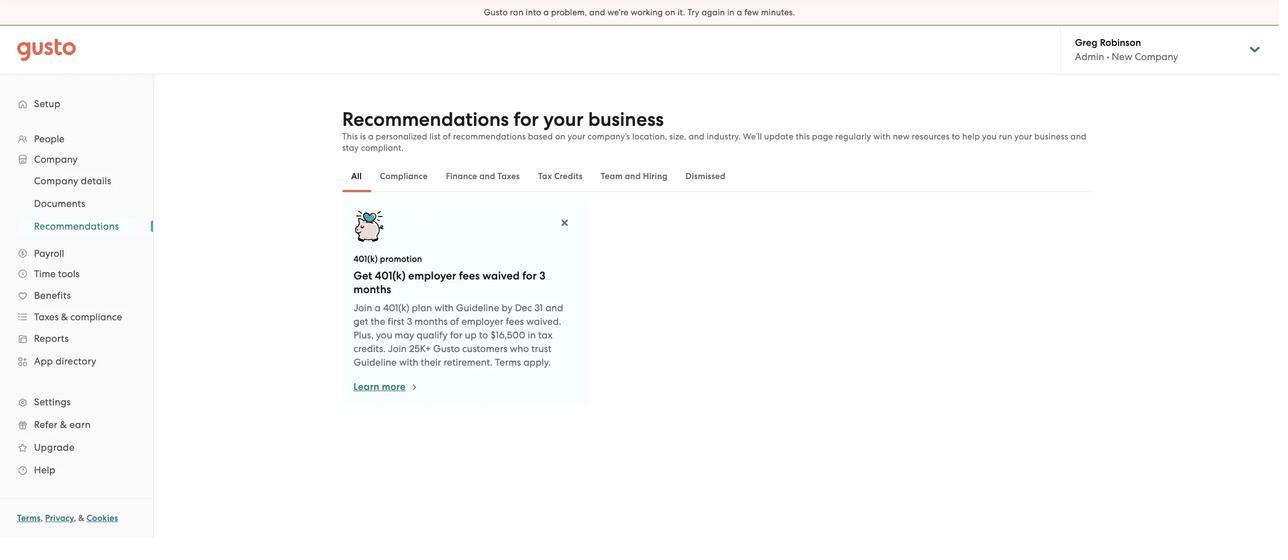 Task type: locate. For each thing, give the bounding box(es) containing it.
of inside recommendations for your business this is a personalized list of recommendations based on your company's location, size, and industry. we'll update this page regularly with new resources to help you run your business and stay compliant.
[[443, 132, 451, 142]]

1 vertical spatial taxes
[[34, 311, 59, 323]]

2 list from the top
[[0, 170, 153, 238]]

location,
[[633, 132, 668, 142]]

business right run
[[1035, 132, 1069, 142]]

1 horizontal spatial employer
[[462, 316, 504, 327]]

plus,
[[354, 330, 374, 341]]

details
[[81, 175, 111, 187]]

recommendations
[[453, 132, 526, 142]]

0 horizontal spatial to
[[479, 330, 488, 341]]

0 horizontal spatial 3
[[407, 316, 412, 327]]

2 vertical spatial 401(k)
[[383, 302, 410, 314]]

to
[[952, 132, 961, 142], [479, 330, 488, 341]]

working
[[631, 7, 663, 18]]

you
[[983, 132, 997, 142], [376, 330, 393, 341]]

0 vertical spatial guideline
[[456, 302, 499, 314]]

, left cookies
[[74, 513, 76, 524]]

to left help
[[952, 132, 961, 142]]

greg robinson admin • new company
[[1076, 37, 1179, 62]]

1 list from the top
[[0, 129, 153, 482]]

taxes inside dropdown button
[[34, 311, 59, 323]]

0 vertical spatial months
[[354, 283, 391, 296]]

taxes inside button
[[498, 171, 520, 182]]

1 horizontal spatial taxes
[[498, 171, 520, 182]]

who
[[510, 343, 529, 355]]

join down may
[[388, 343, 407, 355]]

0 horizontal spatial months
[[354, 283, 391, 296]]

for left the up
[[450, 330, 463, 341]]

size,
[[670, 132, 687, 142]]

recommendation categories for your business tab list
[[342, 161, 1091, 192]]

minutes.
[[762, 7, 796, 18]]

payroll
[[34, 248, 64, 259]]

1 vertical spatial terms
[[17, 513, 41, 524]]

1 vertical spatial fees
[[506, 316, 524, 327]]

1 horizontal spatial terms
[[495, 357, 521, 368]]

gusto
[[484, 7, 508, 18], [434, 343, 460, 355]]

taxes left the tax
[[498, 171, 520, 182]]

0 vertical spatial 3
[[540, 269, 546, 282]]

1 vertical spatial with
[[435, 302, 454, 314]]

0 vertical spatial fees
[[459, 269, 480, 282]]

& inside dropdown button
[[61, 311, 68, 323]]

1 vertical spatial on
[[555, 132, 566, 142]]

1 horizontal spatial join
[[388, 343, 407, 355]]

0 horizontal spatial join
[[354, 302, 372, 314]]

guideline
[[456, 302, 499, 314], [354, 357, 397, 368]]

&
[[61, 311, 68, 323], [60, 419, 67, 431], [78, 513, 85, 524]]

to inside join a 401(k) plan with guideline by dec 31 and get the first 3 months of employer fees waived. plus, you may qualify for up to $16,500 in tax credits. join 25k+ gusto customers who trust guideline with their retirement. terms apply.
[[479, 330, 488, 341]]

based
[[528, 132, 553, 142]]

guideline up the up
[[456, 302, 499, 314]]

for
[[514, 108, 539, 131], [523, 269, 537, 282], [450, 330, 463, 341]]

recommendations down documents link
[[34, 221, 119, 232]]

1 horizontal spatial fees
[[506, 316, 524, 327]]

1 horizontal spatial 3
[[540, 269, 546, 282]]

promotion
[[380, 254, 422, 264]]

refer & earn
[[34, 419, 91, 431]]

terms , privacy , & cookies
[[17, 513, 118, 524]]

with right "plan" at bottom
[[435, 302, 454, 314]]

tax
[[538, 330, 553, 341]]

company
[[1135, 51, 1179, 62], [34, 154, 78, 165], [34, 175, 78, 187]]

0 vertical spatial in
[[728, 7, 735, 18]]

in left the "tax"
[[528, 330, 536, 341]]

0 vertical spatial gusto
[[484, 7, 508, 18]]

credits
[[554, 171, 583, 182]]

on right based
[[555, 132, 566, 142]]

& left earn
[[60, 419, 67, 431]]

1 horizontal spatial on
[[665, 7, 676, 18]]

trust
[[532, 343, 552, 355]]

gusto down qualify
[[434, 343, 460, 355]]

guideline down credits.
[[354, 357, 397, 368]]

0 vertical spatial with
[[874, 132, 891, 142]]

dismissed
[[686, 171, 726, 182]]

1 vertical spatial in
[[528, 330, 536, 341]]

reports link
[[11, 328, 142, 349]]

regularly
[[836, 132, 872, 142]]

0 vertical spatial recommendations
[[342, 108, 509, 131]]

learn more link
[[354, 381, 419, 394]]

hiring
[[643, 171, 668, 182]]

0 horizontal spatial guideline
[[354, 357, 397, 368]]

0 vertical spatial to
[[952, 132, 961, 142]]

1 vertical spatial of
[[450, 316, 459, 327]]

0 vertical spatial terms
[[495, 357, 521, 368]]

0 horizontal spatial on
[[555, 132, 566, 142]]

new
[[1112, 51, 1133, 62]]

401(k) down promotion
[[375, 269, 406, 282]]

company details
[[34, 175, 111, 187]]

with left new
[[874, 132, 891, 142]]

home image
[[17, 38, 76, 61]]

0 horizontal spatial terms
[[17, 513, 41, 524]]

1 horizontal spatial you
[[983, 132, 997, 142]]

1 vertical spatial employer
[[462, 316, 504, 327]]

1 vertical spatial 3
[[407, 316, 412, 327]]

documents link
[[20, 193, 142, 214]]

fees left "waived" at the left bottom
[[459, 269, 480, 282]]

1 horizontal spatial ,
[[74, 513, 76, 524]]

& left cookies
[[78, 513, 85, 524]]

again
[[702, 7, 725, 18]]

recommendations up list
[[342, 108, 509, 131]]

a
[[544, 7, 549, 18], [737, 7, 743, 18], [368, 132, 374, 142], [375, 302, 381, 314]]

1 vertical spatial you
[[376, 330, 393, 341]]

1 vertical spatial 401(k)
[[375, 269, 406, 282]]

this
[[796, 132, 810, 142]]

of
[[443, 132, 451, 142], [450, 316, 459, 327]]

in right again
[[728, 7, 735, 18]]

1 horizontal spatial with
[[435, 302, 454, 314]]

into
[[526, 7, 542, 18]]

months up qualify
[[415, 316, 448, 327]]

3 right first
[[407, 316, 412, 327]]

2 vertical spatial company
[[34, 175, 78, 187]]

it.
[[678, 7, 686, 18]]

0 horizontal spatial gusto
[[434, 343, 460, 355]]

1 vertical spatial recommendations
[[34, 221, 119, 232]]

company for company
[[34, 154, 78, 165]]

list containing company details
[[0, 170, 153, 238]]

0 vertical spatial on
[[665, 7, 676, 18]]

terms down who
[[495, 357, 521, 368]]

company inside dropdown button
[[34, 154, 78, 165]]

1 vertical spatial to
[[479, 330, 488, 341]]

plan
[[412, 302, 432, 314]]

months down "get"
[[354, 283, 391, 296]]

company right "new"
[[1135, 51, 1179, 62]]

your left company's
[[568, 132, 586, 142]]

0 vertical spatial taxes
[[498, 171, 520, 182]]

0 vertical spatial company
[[1135, 51, 1179, 62]]

up
[[465, 330, 477, 341]]

we're
[[608, 7, 629, 18]]

fees inside 401(k) promotion get 401(k) employer fees waived for 3 months
[[459, 269, 480, 282]]

gusto inside join a 401(k) plan with guideline by dec 31 and get the first 3 months of employer fees waived. plus, you may qualify for up to $16,500 in tax credits. join 25k+ gusto customers who trust guideline with their retirement. terms apply.
[[434, 343, 460, 355]]

0 horizontal spatial with
[[399, 357, 419, 368]]

0 vertical spatial you
[[983, 132, 997, 142]]

a up 'the'
[[375, 302, 381, 314]]

terms left privacy
[[17, 513, 41, 524]]

1 vertical spatial months
[[415, 316, 448, 327]]

for inside recommendations for your business this is a personalized list of recommendations based on your company's location, size, and industry. we'll update this page regularly with new resources to help you run your business and stay compliant.
[[514, 108, 539, 131]]

fees
[[459, 269, 480, 282], [506, 316, 524, 327]]

a inside recommendations for your business this is a personalized list of recommendations based on your company's location, size, and industry. we'll update this page regularly with new resources to help you run your business and stay compliant.
[[368, 132, 374, 142]]

recommendations for recommendations for your business this is a personalized list of recommendations based on your company's location, size, and industry. we'll update this page regularly with new resources to help you run your business and stay compliant.
[[342, 108, 509, 131]]

1 horizontal spatial gusto
[[484, 7, 508, 18]]

business up company's
[[589, 108, 664, 131]]

company down people
[[34, 154, 78, 165]]

reports
[[34, 333, 69, 344]]

1 horizontal spatial recommendations
[[342, 108, 509, 131]]

new
[[893, 132, 910, 142]]

on
[[665, 7, 676, 18], [555, 132, 566, 142]]

cookies
[[87, 513, 118, 524]]

a right into
[[544, 7, 549, 18]]

all
[[351, 171, 362, 182]]

a right is
[[368, 132, 374, 142]]

finance and taxes button
[[437, 163, 529, 190]]

list
[[430, 132, 441, 142]]

1 vertical spatial company
[[34, 154, 78, 165]]

taxes
[[498, 171, 520, 182], [34, 311, 59, 323]]

on left 'it.'
[[665, 7, 676, 18]]

1 horizontal spatial in
[[728, 7, 735, 18]]

3 inside 401(k) promotion get 401(k) employer fees waived for 3 months
[[540, 269, 546, 282]]

& down benefits 'link'
[[61, 311, 68, 323]]

1 vertical spatial gusto
[[434, 343, 460, 355]]

0 vertical spatial &
[[61, 311, 68, 323]]

2 vertical spatial for
[[450, 330, 463, 341]]

tax credits
[[538, 171, 583, 182]]

0 horizontal spatial you
[[376, 330, 393, 341]]

and inside "button"
[[625, 171, 641, 182]]

documents
[[34, 198, 86, 209]]

for right "waived" at the left bottom
[[523, 269, 537, 282]]

401(k) up "get"
[[354, 254, 378, 264]]

may
[[395, 330, 414, 341]]

run
[[999, 132, 1013, 142]]

0 horizontal spatial recommendations
[[34, 221, 119, 232]]

of inside join a 401(k) plan with guideline by dec 31 and get the first 3 months of employer fees waived. plus, you may qualify for up to $16,500 in tax credits. join 25k+ gusto customers who trust guideline with their retirement. terms apply.
[[450, 316, 459, 327]]

with down 25k+
[[399, 357, 419, 368]]

employer up "plan" at bottom
[[408, 269, 457, 282]]

0 horizontal spatial taxes
[[34, 311, 59, 323]]

1 vertical spatial &
[[60, 419, 67, 431]]

a left few at right
[[737, 7, 743, 18]]

your
[[544, 108, 584, 131], [568, 132, 586, 142], [1015, 132, 1033, 142]]

upgrade link
[[11, 437, 142, 458]]

0 vertical spatial of
[[443, 132, 451, 142]]

company up documents
[[34, 175, 78, 187]]

company inside 'link'
[[34, 175, 78, 187]]

0 vertical spatial for
[[514, 108, 539, 131]]

401(k) up first
[[383, 302, 410, 314]]

0 horizontal spatial in
[[528, 330, 536, 341]]

for up based
[[514, 108, 539, 131]]

dec
[[515, 302, 532, 314]]

0 horizontal spatial employer
[[408, 269, 457, 282]]

in
[[728, 7, 735, 18], [528, 330, 536, 341]]

terms inside join a 401(k) plan with guideline by dec 31 and get the first 3 months of employer fees waived. plus, you may qualify for up to $16,500 in tax credits. join 25k+ gusto customers who trust guideline with their retirement. terms apply.
[[495, 357, 521, 368]]

and inside button
[[480, 171, 496, 182]]

privacy link
[[45, 513, 74, 524]]

1 vertical spatial for
[[523, 269, 537, 282]]

2 horizontal spatial with
[[874, 132, 891, 142]]

robinson
[[1100, 37, 1142, 49]]

recommendations for recommendations
[[34, 221, 119, 232]]

page
[[812, 132, 834, 142]]

to right the up
[[479, 330, 488, 341]]

you left run
[[983, 132, 997, 142]]

0 horizontal spatial fees
[[459, 269, 480, 282]]

terms
[[495, 357, 521, 368], [17, 513, 41, 524]]

gusto left ran
[[484, 7, 508, 18]]

for inside 401(k) promotion get 401(k) employer fees waived for 3 months
[[523, 269, 537, 282]]

0 vertical spatial business
[[589, 108, 664, 131]]

terms link
[[17, 513, 41, 524]]

1 horizontal spatial to
[[952, 132, 961, 142]]

•
[[1107, 51, 1110, 62]]

you inside join a 401(k) plan with guideline by dec 31 and get the first 3 months of employer fees waived. plus, you may qualify for up to $16,500 in tax credits. join 25k+ gusto customers who trust guideline with their retirement. terms apply.
[[376, 330, 393, 341]]

this
[[342, 132, 358, 142]]

join up get on the left bottom
[[354, 302, 372, 314]]

taxes up reports
[[34, 311, 59, 323]]

their
[[421, 357, 441, 368]]

employer up the up
[[462, 316, 504, 327]]

tools
[[58, 268, 80, 280]]

stay
[[342, 143, 359, 153]]

list
[[0, 129, 153, 482], [0, 170, 153, 238]]

recommendations inside recommendations for your business this is a personalized list of recommendations based on your company's location, size, and industry. we'll update this page regularly with new resources to help you run your business and stay compliant.
[[342, 108, 509, 131]]

& for compliance
[[61, 311, 68, 323]]

1 vertical spatial business
[[1035, 132, 1069, 142]]

fees up $16,500
[[506, 316, 524, 327]]

upgrade
[[34, 442, 75, 453]]

recommendations inside list
[[34, 221, 119, 232]]

first
[[388, 316, 405, 327]]

time tools
[[34, 268, 80, 280]]

employer
[[408, 269, 457, 282], [462, 316, 504, 327]]

0 vertical spatial employer
[[408, 269, 457, 282]]

1 horizontal spatial months
[[415, 316, 448, 327]]

taxes & compliance button
[[11, 307, 142, 327]]

3 up 31
[[540, 269, 546, 282]]

payroll button
[[11, 243, 142, 264]]

0 horizontal spatial ,
[[41, 513, 43, 524]]

team
[[601, 171, 623, 182]]

you down 'the'
[[376, 330, 393, 341]]

0 vertical spatial join
[[354, 302, 372, 314]]

1 horizontal spatial guideline
[[456, 302, 499, 314]]

, left privacy
[[41, 513, 43, 524]]

is
[[360, 132, 366, 142]]



Task type: describe. For each thing, give the bounding box(es) containing it.
fees inside join a 401(k) plan with guideline by dec 31 and get the first 3 months of employer fees waived. plus, you may qualify for up to $16,500 in tax credits. join 25k+ gusto customers who trust guideline with their retirement. terms apply.
[[506, 316, 524, 327]]

team and hiring button
[[592, 163, 677, 190]]

help
[[963, 132, 980, 142]]

2 vertical spatial &
[[78, 513, 85, 524]]

3 inside join a 401(k) plan with guideline by dec 31 and get the first 3 months of employer fees waived. plus, you may qualify for up to $16,500 in tax credits. join 25k+ gusto customers who trust guideline with their retirement. terms apply.
[[407, 316, 412, 327]]

join a 401(k) plan with guideline by dec 31 and get the first 3 months of employer fees waived. plus, you may qualify for up to $16,500 in tax credits. join 25k+ gusto customers who trust guideline with their retirement. terms apply.
[[354, 302, 564, 368]]

app directory
[[34, 356, 96, 367]]

finance and taxes
[[446, 171, 520, 182]]

finance
[[446, 171, 477, 182]]

recommendations for your business this is a personalized list of recommendations based on your company's location, size, and industry. we'll update this page regularly with new resources to help you run your business and stay compliant.
[[342, 108, 1087, 153]]

and inside join a 401(k) plan with guideline by dec 31 and get the first 3 months of employer fees waived. plus, you may qualify for up to $16,500 in tax credits. join 25k+ gusto customers who trust guideline with their retirement. terms apply.
[[546, 302, 564, 314]]

benefits
[[34, 290, 71, 301]]

time
[[34, 268, 56, 280]]

apply.
[[524, 357, 551, 368]]

in inside join a 401(k) plan with guideline by dec 31 and get the first 3 months of employer fees waived. plus, you may qualify for up to $16,500 in tax credits. join 25k+ gusto customers who trust guideline with their retirement. terms apply.
[[528, 330, 536, 341]]

greg
[[1076, 37, 1098, 49]]

the
[[371, 316, 385, 327]]

qualify
[[417, 330, 448, 341]]

months inside 401(k) promotion get 401(k) employer fees waived for 3 months
[[354, 283, 391, 296]]

a inside join a 401(k) plan with guideline by dec 31 and get the first 3 months of employer fees waived. plus, you may qualify for up to $16,500 in tax credits. join 25k+ gusto customers who trust guideline with their retirement. terms apply.
[[375, 302, 381, 314]]

taxes & compliance
[[34, 311, 122, 323]]

company details link
[[20, 171, 142, 191]]

employer inside 401(k) promotion get 401(k) employer fees waived for 3 months
[[408, 269, 457, 282]]

$16,500
[[491, 330, 526, 341]]

cookies button
[[87, 512, 118, 525]]

to inside recommendations for your business this is a personalized list of recommendations based on your company's location, size, and industry. we'll update this page regularly with new resources to help you run your business and stay compliant.
[[952, 132, 961, 142]]

all button
[[342, 163, 371, 190]]

list containing people
[[0, 129, 153, 482]]

admin
[[1076, 51, 1105, 62]]

few
[[745, 7, 759, 18]]

0 vertical spatial 401(k)
[[354, 254, 378, 264]]

privacy
[[45, 513, 74, 524]]

settings
[[34, 397, 71, 408]]

2 , from the left
[[74, 513, 76, 524]]

0 horizontal spatial business
[[589, 108, 664, 131]]

industry.
[[707, 132, 741, 142]]

customers
[[463, 343, 508, 355]]

2 vertical spatial with
[[399, 357, 419, 368]]

1 , from the left
[[41, 513, 43, 524]]

employer inside join a 401(k) plan with guideline by dec 31 and get the first 3 months of employer fees waived. plus, you may qualify for up to $16,500 in tax credits. join 25k+ gusto customers who trust guideline with their retirement. terms apply.
[[462, 316, 504, 327]]

gusto ran into a problem, and we're working on it. try again in a few minutes.
[[484, 7, 796, 18]]

1 horizontal spatial business
[[1035, 132, 1069, 142]]

1 vertical spatial guideline
[[354, 357, 397, 368]]

tax
[[538, 171, 552, 182]]

by
[[502, 302, 513, 314]]

your right run
[[1015, 132, 1033, 142]]

get
[[354, 269, 372, 282]]

refer & earn link
[[11, 415, 142, 435]]

company inside greg robinson admin • new company
[[1135, 51, 1179, 62]]

1 vertical spatial join
[[388, 343, 407, 355]]

401(k) promotion get 401(k) employer fees waived for 3 months
[[354, 254, 546, 296]]

25k+
[[409, 343, 431, 355]]

company for company details
[[34, 175, 78, 187]]

your up based
[[544, 108, 584, 131]]

help
[[34, 465, 56, 476]]

with inside recommendations for your business this is a personalized list of recommendations based on your company's location, size, and industry. we'll update this page regularly with new resources to help you run your business and stay compliant.
[[874, 132, 891, 142]]

you inside recommendations for your business this is a personalized list of recommendations based on your company's location, size, and industry. we'll update this page regularly with new resources to help you run your business and stay compliant.
[[983, 132, 997, 142]]

app
[[34, 356, 53, 367]]

retirement.
[[444, 357, 493, 368]]

refer
[[34, 419, 58, 431]]

settings link
[[11, 392, 142, 412]]

ran
[[510, 7, 524, 18]]

resources
[[912, 132, 950, 142]]

compliance
[[70, 311, 122, 323]]

waived.
[[527, 316, 562, 327]]

company's
[[588, 132, 630, 142]]

31
[[535, 302, 543, 314]]

compliant.
[[361, 143, 404, 153]]

learn more
[[354, 381, 406, 393]]

401(k) inside join a 401(k) plan with guideline by dec 31 and get the first 3 months of employer fees waived. plus, you may qualify for up to $16,500 in tax credits. join 25k+ gusto customers who trust guideline with their retirement. terms apply.
[[383, 302, 410, 314]]

tax credits button
[[529, 163, 592, 190]]

problem,
[[551, 7, 587, 18]]

gusto navigation element
[[0, 74, 153, 500]]

compliance
[[380, 171, 428, 182]]

credits.
[[354, 343, 386, 355]]

on inside recommendations for your business this is a personalized list of recommendations based on your company's location, size, and industry. we'll update this page regularly with new resources to help you run your business and stay compliant.
[[555, 132, 566, 142]]

we'll
[[743, 132, 762, 142]]

dismissed button
[[677, 163, 735, 190]]

recommendations link
[[20, 216, 142, 237]]

for inside join a 401(k) plan with guideline by dec 31 and get the first 3 months of employer fees waived. plus, you may qualify for up to $16,500 in tax credits. join 25k+ gusto customers who trust guideline with their retirement. terms apply.
[[450, 330, 463, 341]]

compliance button
[[371, 163, 437, 190]]

people
[[34, 133, 65, 145]]

& for earn
[[60, 419, 67, 431]]

update
[[765, 132, 794, 142]]

personalized
[[376, 132, 427, 142]]

directory
[[56, 356, 96, 367]]

try
[[688, 7, 700, 18]]

people button
[[11, 129, 142, 149]]

months inside join a 401(k) plan with guideline by dec 31 and get the first 3 months of employer fees waived. plus, you may qualify for up to $16,500 in tax credits. join 25k+ gusto customers who trust guideline with their retirement. terms apply.
[[415, 316, 448, 327]]

waived
[[483, 269, 520, 282]]

setup
[[34, 98, 61, 109]]



Task type: vqa. For each thing, say whether or not it's contained in the screenshot.
REFERRAL'S
no



